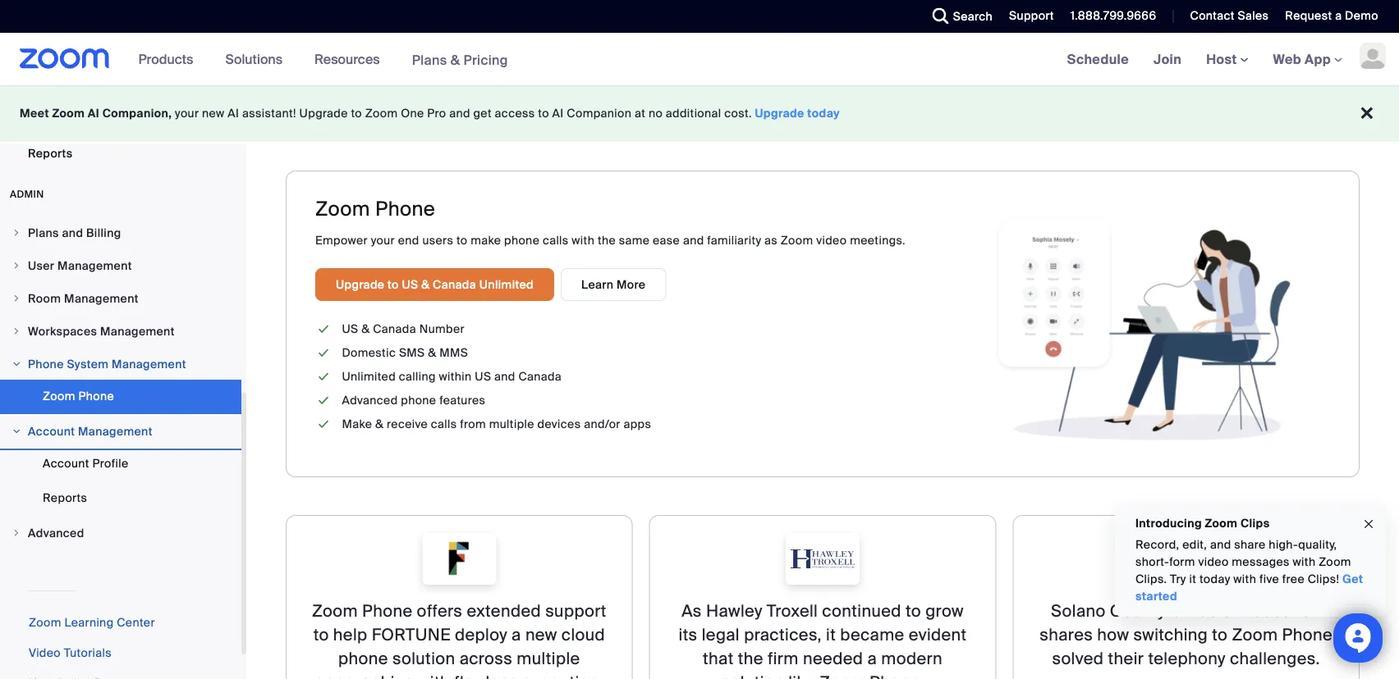 Task type: describe. For each thing, give the bounding box(es) containing it.
advanced phone features
[[342, 393, 486, 408]]

zoom up empower
[[315, 196, 370, 222]]

a inside zoom phone offers extended support to help fortune deploy a new cloud phone solution across multiple geographies with flawless execution.
[[512, 625, 521, 646]]

empower your end users to make phone calls with the same ease and familiarity as zoom video meetings.
[[315, 233, 906, 248]]

to inside solano county office of education shares how switching to zoom phone solved their telephony challenges.
[[1212, 625, 1228, 646]]

video
[[29, 647, 61, 662]]

0 vertical spatial a
[[1335, 8, 1342, 23]]

to right access
[[538, 106, 549, 121]]

from
[[460, 417, 486, 432]]

messages
[[1232, 555, 1290, 570]]

get
[[1342, 572, 1363, 587]]

to left make
[[456, 233, 468, 248]]

clips
[[1240, 516, 1270, 531]]

flawless
[[454, 673, 518, 680]]

zoom inside record, edit, and share high-quality, short-form video messages with zoom clips. try it today with five free clips!
[[1319, 555, 1351, 570]]

with up free
[[1293, 555, 1316, 570]]

that
[[703, 649, 734, 670]]

workspaces management
[[28, 324, 175, 339]]

schedule link
[[1055, 33, 1141, 85]]

learn
[[581, 277, 614, 292]]

room management
[[28, 291, 139, 307]]

solano county office of education shares how switching to zoom phone solved their telephony challenges.
[[1040, 601, 1332, 670]]

domestic sms & mms
[[342, 346, 468, 361]]

sales
[[1238, 8, 1269, 23]]

the inside the 'as hawley troxell continued to grow its legal practices, it became evident that the firm needed a modern solution like zoom phone.'
[[738, 649, 763, 670]]

plans & pricing
[[412, 51, 508, 68]]

support
[[1009, 8, 1054, 23]]

today inside meet zoom ai companion, footer
[[807, 106, 840, 121]]

phone system management
[[28, 357, 186, 372]]

video tutorials link
[[29, 647, 112, 662]]

& for canada
[[361, 322, 370, 337]]

to inside the 'as hawley troxell continued to grow its legal practices, it became evident that the firm needed a modern solution like zoom phone.'
[[906, 601, 921, 622]]

record, edit, and share high-quality, short-form video messages with zoom clips. try it today with five free clips!
[[1135, 538, 1351, 587]]

resources
[[315, 50, 380, 68]]

join
[[1154, 50, 1182, 68]]

1 vertical spatial phone
[[401, 393, 436, 408]]

introducing
[[1135, 516, 1202, 531]]

assistant!
[[242, 106, 296, 121]]

phone inside phone system management 'menu item'
[[28, 357, 64, 372]]

it inside record, edit, and share high-quality, short-form video messages with zoom clips. try it today with five free clips!
[[1189, 572, 1196, 587]]

zoom left one
[[365, 106, 398, 121]]

mms
[[439, 346, 468, 361]]

apps
[[624, 417, 651, 432]]

web app button
[[1273, 50, 1342, 68]]

help
[[333, 625, 367, 646]]

plans and billing menu item
[[0, 218, 241, 249]]

2 horizontal spatial phone
[[504, 233, 540, 248]]

more
[[617, 277, 646, 292]]

no
[[649, 106, 663, 121]]

zoom inside zoom phone offers extended support to help fortune deploy a new cloud phone solution across multiple geographies with flawless execution.
[[312, 601, 358, 622]]

today inside record, edit, and share high-quality, short-form video messages with zoom clips. try it today with five free clips!
[[1199, 572, 1230, 587]]

with up learn
[[572, 233, 595, 248]]

0 horizontal spatial video
[[816, 233, 847, 248]]

1 vertical spatial your
[[371, 233, 395, 248]]

account profile
[[43, 456, 129, 472]]

zoom phone link
[[0, 381, 241, 413]]

phone.
[[869, 673, 924, 680]]

calling
[[399, 369, 436, 385]]

edit,
[[1182, 538, 1207, 553]]

support
[[545, 601, 607, 622]]

system
[[67, 357, 109, 372]]

& right sms
[[428, 346, 436, 361]]

meet
[[20, 106, 49, 121]]

host button
[[1206, 50, 1248, 68]]

video tutorials
[[29, 647, 112, 662]]

upgrade to us & canada unlimited button
[[315, 268, 554, 301]]

challenges.
[[1230, 649, 1320, 670]]

plans for plans & pricing
[[412, 51, 447, 68]]

account management menu item
[[0, 417, 241, 448]]

five
[[1259, 572, 1279, 587]]

grow
[[925, 601, 964, 622]]

checked image for advanced
[[315, 392, 332, 410]]

contact
[[1190, 8, 1235, 23]]

plans and billing
[[28, 226, 121, 241]]

cost.
[[724, 106, 752, 121]]

& inside button
[[421, 277, 430, 292]]

phone inside zoom phone link
[[78, 389, 114, 404]]

unlimited inside upgrade to us & canada unlimited button
[[479, 277, 534, 292]]

to down resources dropdown button
[[351, 106, 362, 121]]

right image for plans and billing
[[11, 229, 21, 239]]

& for receive
[[375, 417, 384, 432]]

2 horizontal spatial us
[[475, 369, 491, 385]]

meet zoom ai companion, your new ai assistant! upgrade to zoom one pro and get access to ai companion at no additional cost. upgrade today
[[20, 106, 840, 121]]

their
[[1108, 649, 1144, 670]]

record,
[[1135, 538, 1179, 553]]

user management menu item
[[0, 251, 241, 282]]

management for workspaces management
[[100, 324, 175, 339]]

web app
[[1273, 50, 1331, 68]]

management for account management
[[78, 424, 152, 440]]

extended
[[467, 601, 541, 622]]

upgrade to us & canada unlimited
[[336, 277, 534, 292]]

right image for workspaces management
[[11, 327, 21, 337]]

companion,
[[102, 106, 172, 121]]

web
[[1273, 50, 1301, 68]]

1 horizontal spatial calls
[[543, 233, 569, 248]]

at
[[635, 106, 645, 121]]

room
[[28, 291, 61, 307]]

cloud
[[561, 625, 605, 646]]

zoom learning center link
[[29, 616, 155, 631]]

join link
[[1141, 33, 1194, 85]]

1.888.799.9666 button up schedule
[[1058, 0, 1160, 33]]

right image for room management
[[11, 294, 21, 304]]

like
[[788, 673, 815, 680]]

workspaces
[[28, 324, 97, 339]]

clips.
[[1135, 572, 1167, 587]]

solano
[[1051, 601, 1106, 622]]

access
[[495, 106, 535, 121]]

get started link
[[1135, 572, 1363, 605]]

checked image
[[315, 369, 332, 386]]

plans for plans and billing
[[28, 226, 59, 241]]

1 vertical spatial canada
[[373, 322, 416, 337]]

advanced for advanced
[[28, 526, 84, 541]]

resources button
[[315, 33, 387, 85]]

checked image for make
[[315, 416, 332, 434]]

unlimited calling within us and canada
[[342, 369, 562, 385]]

make
[[471, 233, 501, 248]]

account management menu
[[0, 448, 241, 517]]

and right the ease
[[683, 233, 704, 248]]

host
[[1206, 50, 1240, 68]]

0 horizontal spatial the
[[598, 233, 616, 248]]

clips!
[[1308, 572, 1339, 587]]

your inside meet zoom ai companion, footer
[[175, 106, 199, 121]]

zoom logo image
[[20, 48, 110, 69]]

search
[[953, 9, 993, 24]]

as
[[764, 233, 778, 248]]

and/or
[[584, 417, 620, 432]]

& for pricing
[[450, 51, 460, 68]]

zoom inside admin menu menu
[[43, 389, 75, 404]]

checked image for domestic
[[315, 345, 332, 362]]

phone system management menu item
[[0, 349, 241, 381]]

banner containing products
[[0, 33, 1399, 87]]

a inside the 'as hawley troxell continued to grow its legal practices, it became evident that the firm needed a modern solution like zoom phone.'
[[867, 649, 877, 670]]

switching
[[1133, 625, 1208, 646]]

additional
[[666, 106, 721, 121]]

and up make & receive calls from multiple devices and/or apps on the bottom of page
[[494, 369, 515, 385]]

us & canada number
[[342, 322, 465, 337]]



Task type: locate. For each thing, give the bounding box(es) containing it.
2 horizontal spatial ai
[[552, 106, 564, 121]]

reports down account profile
[[43, 491, 87, 506]]

canada up number
[[433, 277, 476, 292]]

ai left the assistant!
[[228, 106, 239, 121]]

close image
[[1362, 515, 1375, 534]]

&
[[450, 51, 460, 68], [421, 277, 430, 292], [361, 322, 370, 337], [428, 346, 436, 361], [375, 417, 384, 432]]

& down users
[[421, 277, 430, 292]]

canada
[[433, 277, 476, 292], [373, 322, 416, 337], [518, 369, 562, 385]]

one
[[401, 106, 424, 121]]

modern
[[881, 649, 943, 670]]

right image down admin
[[11, 229, 21, 239]]

1 vertical spatial today
[[1199, 572, 1230, 587]]

demo
[[1345, 8, 1379, 23]]

introducing zoom clips
[[1135, 516, 1270, 531]]

2 vertical spatial us
[[475, 369, 491, 385]]

& inside product information navigation
[[450, 51, 460, 68]]

1 right image from the top
[[11, 229, 21, 239]]

us down end
[[402, 277, 418, 292]]

1 vertical spatial video
[[1198, 555, 1229, 570]]

0 vertical spatial account
[[28, 424, 75, 440]]

empower
[[315, 233, 368, 248]]

management for room management
[[64, 291, 139, 307]]

0 horizontal spatial unlimited
[[342, 369, 396, 385]]

ai left companion
[[552, 106, 564, 121]]

1 horizontal spatial us
[[402, 277, 418, 292]]

management for user management
[[58, 259, 132, 274]]

familiarity
[[707, 233, 761, 248]]

1.888.799.9666
[[1070, 8, 1156, 23]]

solution
[[392, 649, 455, 670], [721, 673, 784, 680]]

ease
[[653, 233, 680, 248]]

banner
[[0, 33, 1399, 87]]

1.888.799.9666 button
[[1058, 0, 1160, 33], [1070, 8, 1156, 23]]

workspaces management menu item
[[0, 317, 241, 348]]

solutions button
[[225, 33, 290, 85]]

product information navigation
[[126, 33, 520, 87]]

advanced up make
[[342, 393, 398, 408]]

2 vertical spatial a
[[867, 649, 877, 670]]

0 horizontal spatial plans
[[28, 226, 59, 241]]

us right within
[[475, 369, 491, 385]]

reports link
[[0, 138, 241, 170], [0, 482, 241, 515]]

management up zoom phone link
[[112, 357, 186, 372]]

ai left companion,
[[88, 106, 99, 121]]

0 vertical spatial reports
[[28, 146, 73, 161]]

management up workspaces management on the top
[[64, 291, 139, 307]]

it up needed
[[826, 625, 836, 646]]

1 vertical spatial right image
[[11, 427, 21, 437]]

0 horizontal spatial zoom phone
[[43, 389, 114, 404]]

zoom inside solano county office of education shares how switching to zoom phone solved their telephony challenges.
[[1232, 625, 1278, 646]]

1 horizontal spatial new
[[525, 625, 557, 646]]

phone down the system
[[78, 389, 114, 404]]

right image for account
[[11, 427, 21, 437]]

plans
[[412, 51, 447, 68], [28, 226, 59, 241]]

phone down education
[[1282, 625, 1332, 646]]

management down billing
[[58, 259, 132, 274]]

multiple right from
[[489, 417, 534, 432]]

& left pricing
[[450, 51, 460, 68]]

new left the assistant!
[[202, 106, 225, 121]]

app
[[1305, 50, 1331, 68]]

1 vertical spatial advanced
[[28, 526, 84, 541]]

1 horizontal spatial plans
[[412, 51, 447, 68]]

education
[[1242, 601, 1321, 622]]

zoom up challenges.
[[1232, 625, 1278, 646]]

to down of
[[1212, 625, 1228, 646]]

1.888.799.9666 button up schedule link
[[1070, 8, 1156, 23]]

0 vertical spatial zoom phone
[[315, 196, 435, 222]]

2 vertical spatial phone
[[338, 649, 388, 670]]

phone up geographies
[[338, 649, 388, 670]]

with inside zoom phone offers extended support to help fortune deploy a new cloud phone solution across multiple geographies with flawless execution.
[[418, 673, 450, 680]]

and right edit,
[[1210, 538, 1231, 553]]

1 reports link from the top
[[0, 138, 241, 170]]

2 reports link from the top
[[0, 482, 241, 515]]

1 horizontal spatial phone
[[401, 393, 436, 408]]

& up domestic
[[361, 322, 370, 337]]

profile
[[92, 456, 129, 472]]

plans up "meet zoom ai companion, your new ai assistant! upgrade to zoom one pro and get access to ai companion at no additional cost. upgrade today" at the top of the page
[[412, 51, 447, 68]]

1 vertical spatial us
[[342, 322, 358, 337]]

1 vertical spatial a
[[512, 625, 521, 646]]

1 vertical spatial unlimited
[[342, 369, 396, 385]]

account profile link
[[0, 448, 241, 481]]

sms
[[399, 346, 425, 361]]

1 vertical spatial reports link
[[0, 482, 241, 515]]

pricing
[[463, 51, 508, 68]]

admin menu menu
[[0, 218, 241, 551]]

and inside menu item
[[62, 226, 83, 241]]

management
[[58, 259, 132, 274], [64, 291, 139, 307], [100, 324, 175, 339], [112, 357, 186, 372], [78, 424, 152, 440]]

2 vertical spatial canada
[[518, 369, 562, 385]]

management down room management menu item
[[100, 324, 175, 339]]

1 vertical spatial multiple
[[517, 649, 580, 670]]

1 vertical spatial solution
[[721, 673, 784, 680]]

zoom up clips!
[[1319, 555, 1351, 570]]

calls right make
[[543, 233, 569, 248]]

& right make
[[375, 417, 384, 432]]

1 vertical spatial the
[[738, 649, 763, 670]]

advanced for advanced phone features
[[342, 393, 398, 408]]

meetings navigation
[[1055, 33, 1399, 87]]

right image inside user management menu item
[[11, 261, 21, 271]]

and inside meet zoom ai companion, footer
[[449, 106, 470, 121]]

canada up devices at the left bottom
[[518, 369, 562, 385]]

account for account profile
[[43, 456, 89, 472]]

account for account management
[[28, 424, 75, 440]]

zoom up the help
[[312, 601, 358, 622]]

it inside the 'as hawley troxell continued to grow its legal practices, it became evident that the firm needed a modern solution like zoom phone.'
[[826, 625, 836, 646]]

evident
[[909, 625, 967, 646]]

1 horizontal spatial canada
[[433, 277, 476, 292]]

zoom right the meet
[[52, 106, 85, 121]]

0 horizontal spatial today
[[807, 106, 840, 121]]

checked image
[[315, 321, 332, 338], [315, 345, 332, 362], [315, 392, 332, 410], [315, 416, 332, 434]]

0 horizontal spatial calls
[[431, 417, 457, 432]]

0 vertical spatial it
[[1189, 572, 1196, 587]]

reports link down companion,
[[0, 138, 241, 170]]

a down extended
[[512, 625, 521, 646]]

2 checked image from the top
[[315, 345, 332, 362]]

1 vertical spatial new
[[525, 625, 557, 646]]

it right try
[[1189, 572, 1196, 587]]

solution inside the 'as hawley troxell continued to grow its legal practices, it became evident that the firm needed a modern solution like zoom phone.'
[[721, 673, 784, 680]]

and
[[449, 106, 470, 121], [62, 226, 83, 241], [683, 233, 704, 248], [494, 369, 515, 385], [1210, 538, 1231, 553]]

video left meetings.
[[816, 233, 847, 248]]

us up domestic
[[342, 322, 358, 337]]

management up profile
[[78, 424, 152, 440]]

contact sales
[[1190, 8, 1269, 23]]

unlimited down make
[[479, 277, 534, 292]]

offers
[[417, 601, 462, 622]]

as
[[682, 601, 702, 622]]

a down the became
[[867, 649, 877, 670]]

make
[[342, 417, 372, 432]]

right image
[[11, 360, 21, 370], [11, 427, 21, 437], [11, 529, 21, 539]]

1 horizontal spatial zoom phone
[[315, 196, 435, 222]]

canada up domestic sms & mms
[[373, 322, 416, 337]]

right image inside workspaces management menu item
[[11, 327, 21, 337]]

to up "us & canada number"
[[388, 277, 399, 292]]

and left get
[[449, 106, 470, 121]]

plans up 'user'
[[28, 226, 59, 241]]

upgrade inside button
[[336, 277, 385, 292]]

side navigation navigation
[[0, 0, 246, 680]]

to left the help
[[313, 625, 329, 646]]

0 vertical spatial new
[[202, 106, 225, 121]]

1 horizontal spatial advanced
[[342, 393, 398, 408]]

zoom left clips
[[1205, 516, 1238, 531]]

0 horizontal spatial it
[[826, 625, 836, 646]]

with down fortune
[[418, 673, 450, 680]]

its
[[679, 625, 697, 646]]

new inside meet zoom ai companion, footer
[[202, 106, 225, 121]]

0 vertical spatial today
[[807, 106, 840, 121]]

1 vertical spatial zoom phone
[[43, 389, 114, 404]]

1 horizontal spatial today
[[1199, 572, 1230, 587]]

right image inside 'advanced' menu item
[[11, 529, 21, 539]]

3 right image from the top
[[11, 294, 21, 304]]

0 vertical spatial canada
[[433, 277, 476, 292]]

0 vertical spatial advanced
[[342, 393, 398, 408]]

products button
[[138, 33, 201, 85]]

phone down the workspaces
[[28, 357, 64, 372]]

new inside zoom phone offers extended support to help fortune deploy a new cloud phone solution across multiple geographies with flawless execution.
[[525, 625, 557, 646]]

1 ai from the left
[[88, 106, 99, 121]]

reports inside "account management" menu
[[43, 491, 87, 506]]

2 ai from the left
[[228, 106, 239, 121]]

phone inside zoom phone offers extended support to help fortune deploy a new cloud phone solution across multiple geographies with flawless execution.
[[362, 601, 413, 622]]

phone right make
[[504, 233, 540, 248]]

0 horizontal spatial phone
[[338, 649, 388, 670]]

learning
[[64, 616, 114, 631]]

canada inside button
[[433, 277, 476, 292]]

account up account profile
[[28, 424, 75, 440]]

features
[[439, 393, 486, 408]]

account inside menu
[[43, 456, 89, 472]]

0 horizontal spatial new
[[202, 106, 225, 121]]

across
[[459, 649, 512, 670]]

reports link down 'account profile' link
[[0, 482, 241, 515]]

us inside upgrade to us & canada unlimited button
[[402, 277, 418, 292]]

2 right image from the top
[[11, 261, 21, 271]]

video
[[816, 233, 847, 248], [1198, 555, 1229, 570]]

1 horizontal spatial a
[[867, 649, 877, 670]]

try
[[1170, 572, 1186, 587]]

plans inside product information navigation
[[412, 51, 447, 68]]

upgrade right cost.
[[755, 106, 804, 121]]

users
[[422, 233, 453, 248]]

2 horizontal spatial canada
[[518, 369, 562, 385]]

meetings.
[[850, 233, 906, 248]]

0 horizontal spatial canada
[[373, 322, 416, 337]]

multiple up execution.
[[517, 649, 580, 670]]

1 vertical spatial it
[[826, 625, 836, 646]]

0 vertical spatial plans
[[412, 51, 447, 68]]

zoom inside the 'as hawley troxell continued to grow its legal practices, it became evident that the firm needed a modern solution like zoom phone.'
[[819, 673, 865, 680]]

0 vertical spatial right image
[[11, 360, 21, 370]]

advanced menu item
[[0, 518, 241, 550]]

0 vertical spatial the
[[598, 233, 616, 248]]

how
[[1097, 625, 1129, 646]]

phone inside zoom phone offers extended support to help fortune deploy a new cloud phone solution across multiple geographies with flawless execution.
[[338, 649, 388, 670]]

right image inside phone system management 'menu item'
[[11, 360, 21, 370]]

and inside record, edit, and share high-quality, short-form video messages with zoom clips. try it today with five free clips!
[[1210, 538, 1231, 553]]

get started
[[1135, 572, 1363, 605]]

plans & pricing link
[[412, 51, 508, 68], [412, 51, 508, 68]]

phone down calling
[[401, 393, 436, 408]]

it
[[1189, 572, 1196, 587], [826, 625, 836, 646]]

right image for user management
[[11, 261, 21, 271]]

pro
[[427, 106, 446, 121]]

solution inside zoom phone offers extended support to help fortune deploy a new cloud phone solution across multiple geographies with flawless execution.
[[392, 649, 455, 670]]

meet zoom ai companion, footer
[[0, 85, 1399, 142]]

right image left 'user'
[[11, 261, 21, 271]]

management inside 'menu item'
[[112, 357, 186, 372]]

0 vertical spatial solution
[[392, 649, 455, 670]]

phone up end
[[375, 196, 435, 222]]

zoom down the system
[[43, 389, 75, 404]]

0 vertical spatial reports link
[[0, 138, 241, 170]]

3 right image from the top
[[11, 529, 21, 539]]

execution.
[[522, 673, 604, 680]]

calls left from
[[431, 417, 457, 432]]

0 horizontal spatial solution
[[392, 649, 455, 670]]

billing
[[86, 226, 121, 241]]

request a demo link
[[1273, 0, 1399, 33], [1285, 8, 1379, 23]]

0 vertical spatial us
[[402, 277, 418, 292]]

phone
[[375, 196, 435, 222], [28, 357, 64, 372], [78, 389, 114, 404], [362, 601, 413, 622], [1282, 625, 1332, 646]]

calls
[[543, 233, 569, 248], [431, 417, 457, 432]]

multiple inside zoom phone offers extended support to help fortune deploy a new cloud phone solution across multiple geographies with flawless execution.
[[517, 649, 580, 670]]

1 horizontal spatial video
[[1198, 555, 1229, 570]]

zoom phone up end
[[315, 196, 435, 222]]

receive
[[387, 417, 428, 432]]

zoom learning center
[[29, 616, 155, 631]]

0 vertical spatial multiple
[[489, 417, 534, 432]]

1 horizontal spatial the
[[738, 649, 763, 670]]

telephony
[[1148, 649, 1226, 670]]

1 vertical spatial account
[[43, 456, 89, 472]]

phone up fortune
[[362, 601, 413, 622]]

account down the account management
[[43, 456, 89, 472]]

account inside menu item
[[28, 424, 75, 440]]

right image
[[11, 229, 21, 239], [11, 261, 21, 271], [11, 294, 21, 304], [11, 327, 21, 337]]

room management menu item
[[0, 284, 241, 315]]

phone inside solano county office of education shares how switching to zoom phone solved their telephony challenges.
[[1282, 625, 1332, 646]]

plans inside menu item
[[28, 226, 59, 241]]

upgrade
[[299, 106, 348, 121], [755, 106, 804, 121], [336, 277, 385, 292]]

video inside record, edit, and share high-quality, short-form video messages with zoom clips. try it today with five free clips!
[[1198, 555, 1229, 570]]

1 vertical spatial calls
[[431, 417, 457, 432]]

right image for phone
[[11, 360, 21, 370]]

to left grow
[[906, 601, 921, 622]]

high-
[[1269, 538, 1298, 553]]

3 ai from the left
[[552, 106, 564, 121]]

started
[[1135, 589, 1177, 605]]

advanced
[[342, 393, 398, 408], [28, 526, 84, 541]]

zoom up video
[[29, 616, 61, 631]]

1 vertical spatial plans
[[28, 226, 59, 241]]

zoom right as
[[781, 233, 813, 248]]

a left 'demo'
[[1335, 8, 1342, 23]]

new left cloud
[[525, 625, 557, 646]]

right image inside room management menu item
[[11, 294, 21, 304]]

admin
[[10, 188, 44, 201]]

0 vertical spatial unlimited
[[479, 277, 534, 292]]

1 horizontal spatial unlimited
[[479, 277, 534, 292]]

as hawley troxell continued to grow its legal practices, it became evident that the firm needed a modern solution like zoom phone.
[[679, 601, 967, 680]]

1 horizontal spatial your
[[371, 233, 395, 248]]

0 vertical spatial phone
[[504, 233, 540, 248]]

2 vertical spatial right image
[[11, 529, 21, 539]]

upgrade down empower
[[336, 277, 385, 292]]

2 horizontal spatial a
[[1335, 8, 1342, 23]]

zoom phone
[[315, 196, 435, 222], [43, 389, 114, 404]]

4 checked image from the top
[[315, 416, 332, 434]]

reports down the meet
[[28, 146, 73, 161]]

zoom phone inside admin menu menu
[[43, 389, 114, 404]]

to
[[351, 106, 362, 121], [538, 106, 549, 121], [456, 233, 468, 248], [388, 277, 399, 292], [906, 601, 921, 622], [313, 625, 329, 646], [1212, 625, 1228, 646]]

3 checked image from the top
[[315, 392, 332, 410]]

profile picture image
[[1360, 43, 1386, 69]]

schedule
[[1067, 50, 1129, 68]]

0 vertical spatial calls
[[543, 233, 569, 248]]

1 horizontal spatial it
[[1189, 572, 1196, 587]]

multiple
[[489, 417, 534, 432], [517, 649, 580, 670]]

1 horizontal spatial solution
[[721, 673, 784, 680]]

advanced inside 'advanced' menu item
[[28, 526, 84, 541]]

solution down fortune
[[392, 649, 455, 670]]

zoom down needed
[[819, 673, 865, 680]]

needed
[[803, 649, 863, 670]]

with
[[572, 233, 595, 248], [1293, 555, 1316, 570], [1233, 572, 1256, 587], [418, 673, 450, 680]]

0 vertical spatial your
[[175, 106, 199, 121]]

your right companion,
[[175, 106, 199, 121]]

to inside zoom phone offers extended support to help fortune deploy a new cloud phone solution across multiple geographies with flawless execution.
[[313, 625, 329, 646]]

advanced down account profile
[[28, 526, 84, 541]]

1 horizontal spatial ai
[[228, 106, 239, 121]]

0 horizontal spatial us
[[342, 322, 358, 337]]

share
[[1234, 538, 1266, 553]]

quality,
[[1298, 538, 1337, 553]]

1 right image from the top
[[11, 360, 21, 370]]

upgrade down product information navigation
[[299, 106, 348, 121]]

request
[[1285, 8, 1332, 23]]

unlimited down domestic
[[342, 369, 396, 385]]

companion
[[567, 106, 632, 121]]

0 horizontal spatial a
[[512, 625, 521, 646]]

the left same
[[598, 233, 616, 248]]

your left end
[[371, 233, 395, 248]]

to inside button
[[388, 277, 399, 292]]

free
[[1282, 572, 1305, 587]]

the right that
[[738, 649, 763, 670]]

0 horizontal spatial your
[[175, 106, 199, 121]]

solved
[[1052, 649, 1104, 670]]

and left billing
[[62, 226, 83, 241]]

0 horizontal spatial advanced
[[28, 526, 84, 541]]

learn more
[[581, 277, 646, 292]]

form
[[1169, 555, 1195, 570]]

0 horizontal spatial ai
[[88, 106, 99, 121]]

2 right image from the top
[[11, 427, 21, 437]]

video down edit,
[[1198, 555, 1229, 570]]

the
[[598, 233, 616, 248], [738, 649, 763, 670]]

1 vertical spatial reports
[[43, 491, 87, 506]]

right image left the workspaces
[[11, 327, 21, 337]]

with down messages
[[1233, 572, 1256, 587]]

4 right image from the top
[[11, 327, 21, 337]]

solution down firm
[[721, 673, 784, 680]]

zoom phone down the system
[[43, 389, 114, 404]]

domestic
[[342, 346, 396, 361]]

ai
[[88, 106, 99, 121], [228, 106, 239, 121], [552, 106, 564, 121]]

right image inside account management menu item
[[11, 427, 21, 437]]

1 checked image from the top
[[315, 321, 332, 338]]

right image left room in the left of the page
[[11, 294, 21, 304]]

0 vertical spatial video
[[816, 233, 847, 248]]

right image inside plans and billing menu item
[[11, 229, 21, 239]]

checked image for us
[[315, 321, 332, 338]]



Task type: vqa. For each thing, say whether or not it's contained in the screenshot.
card for template sprint review element
no



